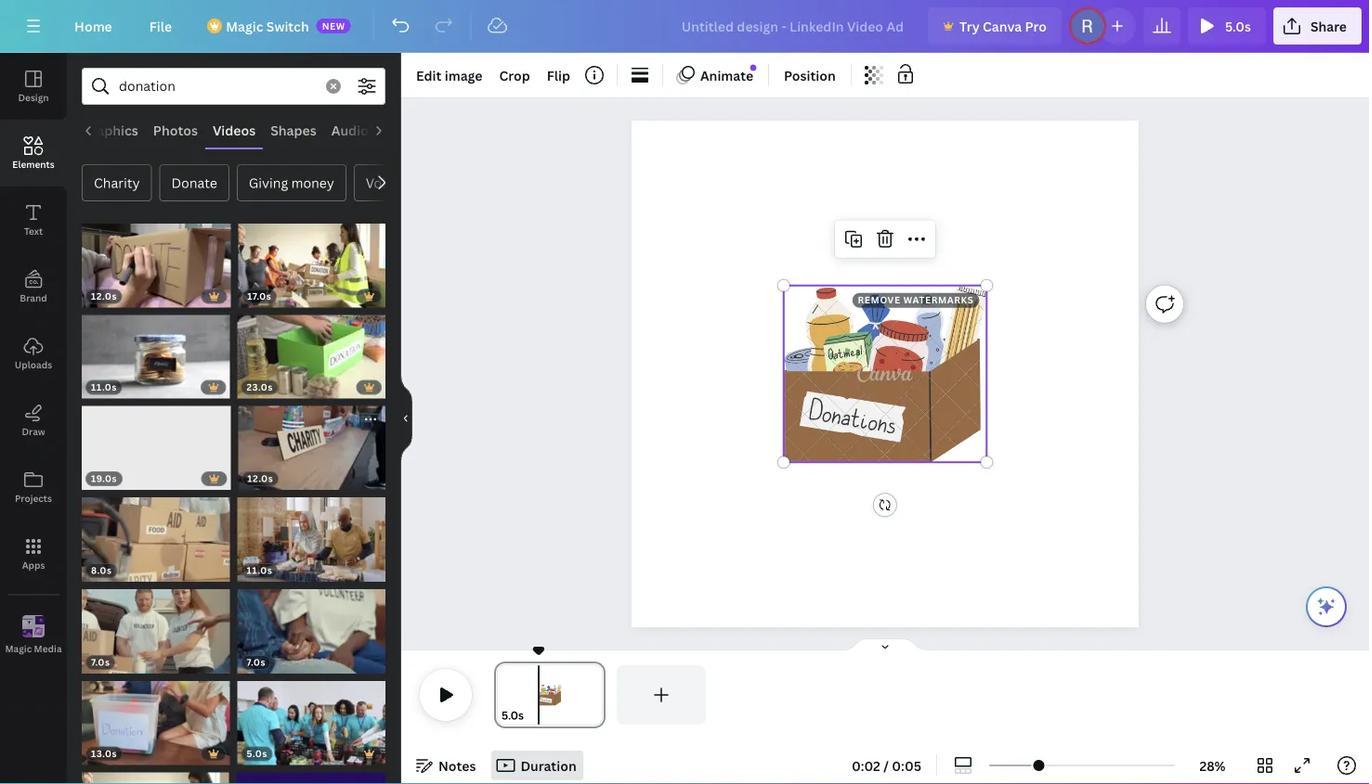 Task type: vqa. For each thing, say whether or not it's contained in the screenshot.
30 within the Unlock Our Entire Library Of Premium Elements, Free For 30 Days.
no



Task type: locate. For each thing, give the bounding box(es) containing it.
19.0s
[[91, 473, 117, 485]]

giving money button
[[237, 164, 346, 202]]

1 horizontal spatial 12.0s
[[247, 473, 273, 485]]

12.0s down 23.0s
[[247, 473, 273, 485]]

design
[[18, 91, 49, 104]]

0 horizontal spatial 12.0s
[[91, 290, 117, 303]]

5.0s inside 5.0s button
[[1225, 17, 1251, 35]]

1 horizontal spatial 7.0s group
[[237, 579, 385, 674]]

trimming, start edge slider
[[494, 666, 511, 725]]

magic inside magic media button
[[5, 643, 32, 656]]

watermarks
[[903, 294, 974, 307]]

share button
[[1273, 7, 1362, 45]]

magic left media
[[5, 643, 32, 656]]

Search elements search field
[[119, 69, 315, 104]]

audio
[[331, 121, 368, 139]]

notes button
[[409, 751, 483, 781]]

media
[[34, 643, 62, 656]]

5.0s button left page title text box
[[502, 707, 524, 725]]

2 horizontal spatial 5.0s
[[1225, 17, 1251, 35]]

0 vertical spatial 5.0s
[[1225, 17, 1251, 35]]

5.0s inside 5.0s 'group'
[[247, 748, 267, 761]]

magic inside main menu bar
[[226, 17, 263, 35]]

1 horizontal spatial 11.0s group
[[237, 487, 385, 582]]

5.0s group
[[237, 670, 385, 766]]

magic media
[[5, 643, 62, 656]]

text button
[[0, 187, 67, 254]]

1 vertical spatial magic
[[5, 643, 32, 656]]

17.0s
[[247, 290, 272, 303]]

0 vertical spatial 5.0s button
[[1188, 7, 1266, 45]]

brand
[[20, 292, 47, 304]]

1 7.0s group from the left
[[82, 579, 230, 674]]

text
[[24, 225, 43, 237]]

charity
[[94, 174, 140, 192]]

1 horizontal spatial 12.0s group
[[238, 397, 385, 490]]

0 horizontal spatial 7.0s
[[91, 656, 110, 669]]

28% button
[[1182, 751, 1243, 781]]

0 vertical spatial 12.0s
[[91, 290, 117, 303]]

1 group from the left
[[82, 762, 229, 785]]

0 horizontal spatial magic
[[5, 643, 32, 656]]

28%
[[1200, 757, 1226, 775]]

0:02 / 0:05
[[852, 757, 921, 775]]

13.0s
[[91, 748, 117, 761]]

7.0s
[[91, 656, 110, 669], [247, 656, 266, 669]]

notes
[[438, 757, 476, 775]]

11.0s
[[91, 381, 117, 394], [247, 565, 273, 577]]

trimming, end edge slider
[[589, 666, 606, 725]]

donate
[[171, 174, 217, 192]]

0 horizontal spatial group
[[82, 762, 229, 785]]

magic for magic switch
[[226, 17, 263, 35]]

apps
[[22, 559, 45, 572]]

apps button
[[0, 521, 67, 588]]

1 vertical spatial 12.0s
[[247, 473, 273, 485]]

share
[[1310, 17, 1347, 35]]

graphics
[[81, 121, 138, 139]]

magic media button
[[0, 603, 67, 670]]

edit image button
[[409, 60, 490, 90]]

1 vertical spatial 12.0s group
[[238, 397, 385, 490]]

12.0s right the brand
[[91, 290, 117, 303]]

0 horizontal spatial 11.0s
[[91, 381, 117, 394]]

1 7.0s from the left
[[91, 656, 110, 669]]

2 group from the left
[[237, 762, 385, 785]]

12.0s
[[91, 290, 117, 303], [247, 473, 273, 485]]

donate button
[[159, 164, 229, 202]]

0:02
[[852, 757, 880, 775]]

money
[[291, 174, 334, 192]]

1 vertical spatial 11.0s
[[247, 565, 273, 577]]

crop button
[[492, 60, 537, 90]]

elements
[[12, 158, 55, 170]]

11.0s group
[[82, 304, 230, 399], [237, 487, 385, 582]]

charity button
[[82, 164, 152, 202]]

7.0s group
[[82, 579, 230, 674], [237, 579, 385, 674]]

image
[[445, 66, 482, 84]]

1 horizontal spatial magic
[[226, 17, 263, 35]]

1 horizontal spatial 5.0s
[[502, 708, 524, 724]]

magic
[[226, 17, 263, 35], [5, 643, 32, 656]]

flip
[[547, 66, 570, 84]]

17.0s group
[[238, 213, 385, 308]]

2 vertical spatial 5.0s
[[247, 748, 267, 761]]

crop
[[499, 66, 530, 84]]

group
[[82, 762, 229, 785], [237, 762, 385, 785]]

file
[[149, 17, 172, 35]]

1 vertical spatial 11.0s group
[[237, 487, 385, 582]]

projects button
[[0, 454, 67, 521]]

draw button
[[0, 387, 67, 454]]

1 horizontal spatial 11.0s
[[247, 565, 273, 577]]

magic left the switch in the left of the page
[[226, 17, 263, 35]]

19.0s group
[[82, 395, 231, 490]]

0 horizontal spatial 7.0s group
[[82, 579, 230, 674]]

12.0s group down donate
[[82, 213, 231, 308]]

flip button
[[539, 60, 578, 90]]

0 horizontal spatial 5.0s
[[247, 748, 267, 761]]

7.0s up 5.0s 'group' on the left of the page
[[247, 656, 266, 669]]

duration
[[521, 757, 576, 775]]

frames button
[[376, 112, 437, 148]]

1 horizontal spatial 7.0s
[[247, 656, 266, 669]]

0 horizontal spatial 5.0s button
[[502, 707, 524, 725]]

5.0s
[[1225, 17, 1251, 35], [502, 708, 524, 724], [247, 748, 267, 761]]

main menu bar
[[0, 0, 1369, 53]]

2 7.0s from the left
[[247, 656, 266, 669]]

videos
[[212, 121, 255, 139]]

duration button
[[491, 751, 584, 781]]

0 vertical spatial 11.0s group
[[82, 304, 230, 399]]

1 horizontal spatial group
[[237, 762, 385, 785]]

try canva pro button
[[928, 7, 1062, 45]]

audio button
[[323, 112, 376, 148]]

frames
[[383, 121, 429, 139]]

0 vertical spatial 12.0s group
[[82, 213, 231, 308]]

5.0s button left share dropdown button
[[1188, 7, 1266, 45]]

0 vertical spatial magic
[[226, 17, 263, 35]]

uploads button
[[0, 320, 67, 387]]

12.0s group down 23.0s
[[238, 397, 385, 490]]

5.0s button
[[1188, 7, 1266, 45], [502, 707, 524, 725]]

animate button
[[671, 60, 761, 90]]

switch
[[266, 17, 309, 35]]

edit
[[416, 66, 442, 84]]

12.0s group
[[82, 213, 231, 308], [238, 397, 385, 490]]

8.0s
[[91, 565, 112, 577]]

7.0s right magic media button
[[91, 656, 110, 669]]



Task type: describe. For each thing, give the bounding box(es) containing it.
shapes button
[[263, 112, 323, 148]]

graphics button
[[74, 112, 145, 148]]

Page title text field
[[532, 707, 539, 725]]

canva assistant image
[[1315, 596, 1337, 619]]

2 7.0s group from the left
[[237, 579, 385, 674]]

animate
[[700, 66, 753, 84]]

home
[[74, 17, 112, 35]]

side panel tab list
[[0, 53, 67, 670]]

magic for magic media
[[5, 643, 32, 656]]

0 vertical spatial 11.0s
[[91, 381, 117, 394]]

canva
[[983, 17, 1022, 35]]

videos button
[[205, 112, 263, 148]]

photos button
[[145, 112, 205, 148]]

file button
[[134, 7, 187, 45]]

volunteer button
[[354, 164, 439, 202]]

7.0s for second 7.0s group from the right
[[91, 656, 110, 669]]

1 horizontal spatial 5.0s button
[[1188, 7, 1266, 45]]

1 vertical spatial 5.0s
[[502, 708, 524, 724]]

remove watermarks button
[[852, 293, 979, 308]]

/
[[884, 757, 889, 775]]

position button
[[777, 60, 843, 90]]

hide image
[[400, 374, 412, 463]]

draw
[[22, 425, 45, 438]]

8.0s group
[[82, 487, 230, 582]]

23.0s group
[[237, 304, 385, 399]]

new image
[[750, 65, 756, 71]]

try
[[960, 17, 980, 35]]

hide pages image
[[841, 638, 930, 653]]

0 horizontal spatial 11.0s group
[[82, 304, 230, 399]]

13.0s group
[[82, 670, 230, 766]]

projects
[[15, 492, 52, 505]]

magic switch
[[226, 17, 309, 35]]

pro
[[1025, 17, 1047, 35]]

brand button
[[0, 254, 67, 320]]

photos
[[153, 121, 197, 139]]

giving
[[249, 174, 288, 192]]

Design title text field
[[667, 7, 921, 45]]

7.0s for first 7.0s group from right
[[247, 656, 266, 669]]

position
[[784, 66, 836, 84]]

remove
[[858, 294, 901, 307]]

elements button
[[0, 120, 67, 187]]

1 vertical spatial 5.0s button
[[502, 707, 524, 725]]

try canva pro
[[960, 17, 1047, 35]]

edit image
[[416, 66, 482, 84]]

23.0s
[[247, 381, 273, 394]]

design button
[[0, 53, 67, 120]]

shapes
[[270, 121, 316, 139]]

volunteer
[[366, 174, 427, 192]]

remove watermarks
[[858, 294, 974, 307]]

uploads
[[15, 359, 52, 371]]

giving money
[[249, 174, 334, 192]]

new
[[322, 20, 345, 32]]

0 horizontal spatial 12.0s group
[[82, 213, 231, 308]]

0:05
[[892, 757, 921, 775]]

home link
[[59, 7, 127, 45]]



